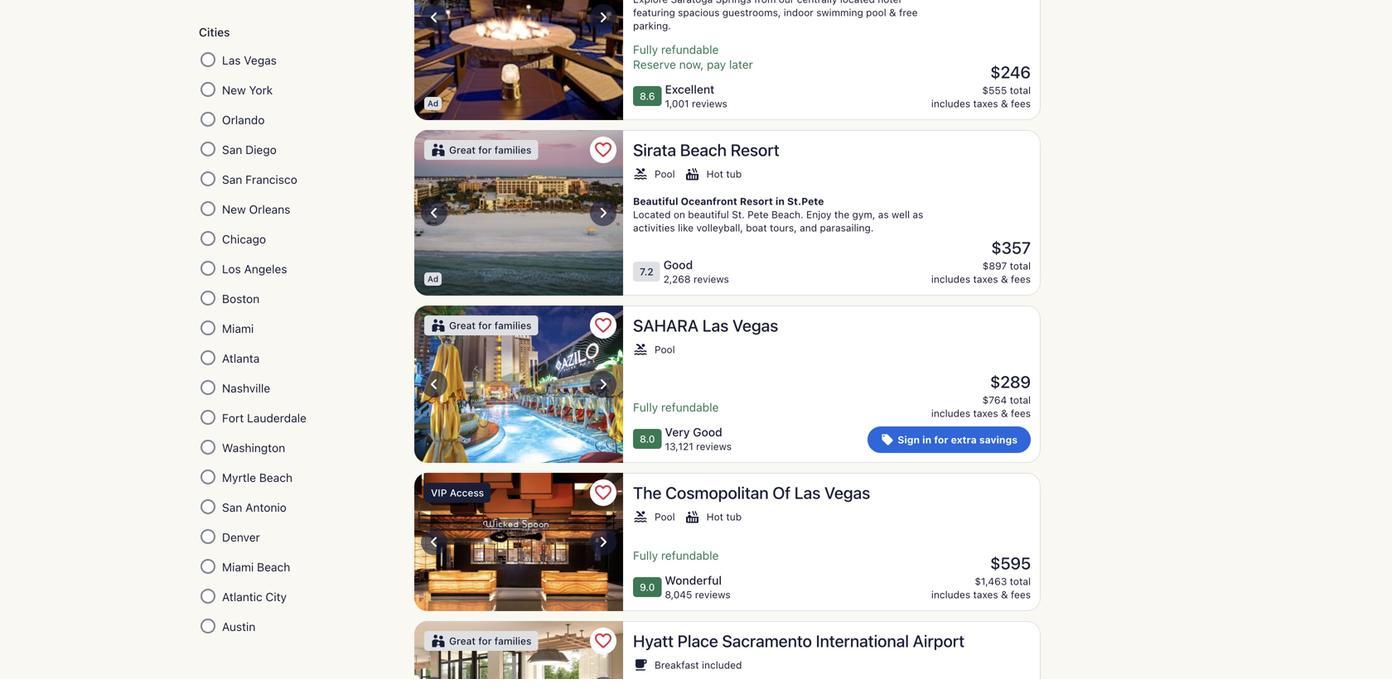 Task type: vqa. For each thing, say whether or not it's contained in the screenshot.
first "10" button from right
no



Task type: locate. For each thing, give the bounding box(es) containing it.
1 horizontal spatial in
[[923, 434, 932, 446]]

2 families from the top
[[495, 320, 532, 332]]

fees inside $595 $1,463 total includes taxes & fees
[[1011, 589, 1031, 601]]

sirata beach resort
[[633, 140, 780, 160]]

2 tub from the top
[[727, 512, 742, 523]]

1 ad from the top
[[428, 99, 439, 108]]

1 vertical spatial pool
[[655, 344, 675, 356]]

beach right sirata on the top left of page
[[680, 140, 727, 160]]

reserve
[[633, 58, 676, 71]]

taxes for $246
[[974, 98, 999, 109]]

san down myrtle in the bottom of the page
[[222, 501, 242, 515]]

taxes down $1,463
[[974, 589, 999, 601]]

includes inside $595 $1,463 total includes taxes & fees
[[932, 589, 971, 601]]

resort for beach
[[731, 140, 780, 160]]

total
[[1010, 85, 1031, 96], [1010, 260, 1031, 272], [1010, 395, 1031, 406], [1010, 576, 1031, 588]]

0 vertical spatial tub
[[727, 168, 742, 180]]

featuring
[[633, 7, 676, 18]]

4 includes from the top
[[932, 589, 971, 601]]

new for new orleans
[[222, 203, 246, 217]]

includes inside $357 $897 total includes taxes & fees
[[932, 274, 971, 285]]

hyatt place sacramento international airport
[[633, 632, 965, 651]]

$595 $1,463 total includes taxes & fees
[[932, 554, 1031, 601]]

refundable up now,
[[662, 43, 719, 56]]

sacramento
[[722, 632, 812, 651]]

vip
[[431, 488, 447, 499]]

reviews down the wonderful
[[695, 589, 731, 601]]

fully inside fully refundable reserve now, pay later
[[633, 43, 658, 56]]

antonio
[[246, 501, 287, 515]]

hyatt
[[633, 632, 674, 651]]

& inside $357 $897 total includes taxes & fees
[[1002, 274, 1009, 285]]

1 vertical spatial hot
[[707, 512, 724, 523]]

breakfast included
[[655, 660, 742, 672]]

vegas
[[244, 54, 277, 67], [733, 316, 779, 335], [825, 483, 871, 503]]

myrtle
[[222, 471, 256, 485]]

0 horizontal spatial las
[[222, 54, 241, 67]]

our
[[779, 0, 795, 5]]

fees inside $289 $764 total includes taxes & fees
[[1011, 408, 1031, 420]]

guestrooms,
[[723, 7, 781, 18]]

2 vertical spatial fully
[[633, 549, 658, 563]]

4 fees from the top
[[1011, 589, 1031, 601]]

fully up 9.0
[[633, 549, 658, 563]]

taxes down $897
[[974, 274, 999, 285]]

tub for cosmopolitan
[[727, 512, 742, 523]]

show next image for sahara las vegas image
[[594, 375, 614, 395]]

diego
[[246, 143, 277, 157]]

includes inside $246 $555 total includes taxes & fees
[[932, 98, 971, 109]]

resort inside beautiful oceanfront resort in st.pete located on beautiful st. pete beach. enjoy the gym, as well as activities like volleyball, boat tours, and parasailing.
[[740, 196, 773, 207]]

taxes inside $289 $764 total includes taxes & fees
[[974, 408, 999, 420]]

centrally
[[797, 0, 838, 5]]

1 tub from the top
[[727, 168, 742, 180]]

hotel
[[878, 0, 902, 5]]

1 vertical spatial hot tub
[[707, 512, 742, 523]]

pool image
[[415, 306, 623, 463]]

explore
[[633, 0, 668, 5]]

3 great from the top
[[449, 636, 476, 648]]

3 families from the top
[[495, 636, 532, 648]]

explore saratoga springs from our centrally located hotel featuring spacious guestrooms, indoor swimming pool & free parking.
[[633, 0, 918, 32]]

san for san diego
[[222, 143, 242, 157]]

0 vertical spatial great
[[449, 144, 476, 156]]

1 hot from the top
[[707, 168, 724, 180]]

pool for the
[[655, 512, 675, 523]]

1 miami from the top
[[222, 322, 254, 336]]

2 hot tub from the top
[[707, 512, 742, 523]]

refundable up the wonderful
[[662, 549, 719, 563]]

0 vertical spatial pool
[[655, 168, 675, 180]]

1 vertical spatial ad
[[428, 274, 439, 284]]

2 vertical spatial beach
[[257, 561, 290, 575]]

total inside $595 $1,463 total includes taxes & fees
[[1010, 576, 1031, 588]]

& inside $289 $764 total includes taxes & fees
[[1002, 408, 1009, 420]]

new up chicago
[[222, 203, 246, 217]]

fees
[[1011, 98, 1031, 109], [1011, 274, 1031, 285], [1011, 408, 1031, 420], [1011, 589, 1031, 601]]

place
[[678, 632, 719, 651]]

& inside $595 $1,463 total includes taxes & fees
[[1002, 589, 1009, 601]]

1 vertical spatial san
[[222, 173, 242, 187]]

2 great for families from the top
[[449, 320, 532, 332]]

as left well
[[879, 209, 889, 221]]

total down '$289'
[[1010, 395, 1031, 406]]

& down $897
[[1002, 274, 1009, 285]]

& for $595
[[1002, 589, 1009, 601]]

1 vertical spatial refundable
[[662, 401, 719, 415]]

includes
[[932, 98, 971, 109], [932, 274, 971, 285], [932, 408, 971, 420], [932, 589, 971, 601]]

3 san from the top
[[222, 501, 242, 515]]

in
[[776, 196, 785, 207], [923, 434, 932, 446]]

2 fully from the top
[[633, 401, 658, 415]]

reviews inside the wonderful 8,045 reviews
[[695, 589, 731, 601]]

1 great for families from the top
[[449, 144, 532, 156]]

0 vertical spatial hot tub
[[707, 168, 742, 180]]

families for sahara las vegas
[[495, 320, 532, 332]]

3 fees from the top
[[1011, 408, 1031, 420]]

2 vertical spatial san
[[222, 501, 242, 515]]

excellent 1,001 reviews
[[665, 82, 728, 109]]

1 vertical spatial las
[[703, 316, 729, 335]]

good up 2,268
[[664, 258, 693, 272]]

new left york
[[222, 83, 246, 97]]

0 vertical spatial vegas
[[244, 54, 277, 67]]

1 vertical spatial miami
[[222, 561, 254, 575]]

1 vertical spatial fully refundable
[[633, 549, 719, 563]]

taxes
[[974, 98, 999, 109], [974, 274, 999, 285], [974, 408, 999, 420], [974, 589, 999, 601]]

international
[[816, 632, 909, 651]]

2 taxes from the top
[[974, 274, 999, 285]]

like
[[678, 222, 694, 234]]

4 taxes from the top
[[974, 589, 999, 601]]

2 fully refundable from the top
[[633, 549, 719, 563]]

taxes down $555
[[974, 98, 999, 109]]

2 hot from the top
[[707, 512, 724, 523]]

beach for myrtle
[[259, 471, 293, 485]]

hot tub down 'sirata beach resort'
[[707, 168, 742, 180]]

miami down 'boston'
[[222, 322, 254, 336]]

0 vertical spatial in
[[776, 196, 785, 207]]

0 vertical spatial families
[[495, 144, 532, 156]]

0 vertical spatial miami
[[222, 322, 254, 336]]

hot tub
[[707, 168, 742, 180], [707, 512, 742, 523]]

ad
[[428, 99, 439, 108], [428, 274, 439, 284]]

1 vertical spatial fully
[[633, 401, 658, 415]]

1 pool from the top
[[655, 168, 675, 180]]

1 vertical spatial good
[[693, 426, 723, 439]]

good inside very good 13,121 reviews
[[693, 426, 723, 439]]

beach for miami
[[257, 561, 290, 575]]

3 refundable from the top
[[662, 549, 719, 563]]

hot down 'sirata beach resort'
[[707, 168, 724, 180]]

las
[[222, 54, 241, 67], [703, 316, 729, 335], [795, 483, 821, 503]]

saratoga
[[671, 0, 713, 5]]

2 vertical spatial refundable
[[662, 549, 719, 563]]

refundable up very at the left bottom of page
[[662, 401, 719, 415]]

2 vertical spatial families
[[495, 636, 532, 648]]

pool down the
[[655, 512, 675, 523]]

beach up antonio
[[259, 471, 293, 485]]

fees inside $246 $555 total includes taxes & fees
[[1011, 98, 1031, 109]]

san
[[222, 143, 242, 157], [222, 173, 242, 187], [222, 501, 242, 515]]

0 vertical spatial refundable
[[662, 43, 719, 56]]

2 horizontal spatial vegas
[[825, 483, 871, 503]]

reviews inside good 2,268 reviews
[[694, 274, 729, 285]]

1 horizontal spatial las
[[703, 316, 729, 335]]

san down the san diego
[[222, 173, 242, 187]]

las right sahara
[[703, 316, 729, 335]]

1 includes from the top
[[932, 98, 971, 109]]

0 vertical spatial great for families
[[449, 144, 532, 156]]

fees inside $357 $897 total includes taxes & fees
[[1011, 274, 1031, 285]]

gym,
[[853, 209, 876, 221]]

0 horizontal spatial vegas
[[244, 54, 277, 67]]

1 vertical spatial beach
[[259, 471, 293, 485]]

2 vertical spatial pool
[[655, 512, 675, 523]]

total inside $289 $764 total includes taxes & fees
[[1010, 395, 1031, 406]]

los angeles
[[222, 263, 287, 276]]

2 san from the top
[[222, 173, 242, 187]]

8.6
[[640, 90, 655, 102]]

7.2
[[640, 266, 654, 278]]

st.pete
[[788, 196, 824, 207]]

wonderful
[[665, 574, 722, 588]]

1 vertical spatial families
[[495, 320, 532, 332]]

1 vertical spatial great
[[449, 320, 476, 332]]

good right very at the left bottom of page
[[693, 426, 723, 439]]

8,045
[[665, 589, 693, 601]]

3 fully from the top
[[633, 549, 658, 563]]

orleans
[[249, 203, 291, 217]]

hot down cosmopolitan
[[707, 512, 724, 523]]

0 vertical spatial good
[[664, 258, 693, 272]]

fees down $595 on the bottom
[[1011, 589, 1031, 601]]

2 new from the top
[[222, 203, 246, 217]]

las down "cities"
[[222, 54, 241, 67]]

2 fees from the top
[[1011, 274, 1031, 285]]

3 total from the top
[[1010, 395, 1031, 406]]

& down $1,463
[[1002, 589, 1009, 601]]

tub down cosmopolitan
[[727, 512, 742, 523]]

pool down sahara
[[655, 344, 675, 356]]

taxes inside $595 $1,463 total includes taxes & fees
[[974, 589, 999, 601]]

access
[[450, 488, 484, 499]]

orlando
[[222, 113, 265, 127]]

fees down $246 in the top right of the page
[[1011, 98, 1031, 109]]

1 fully from the top
[[633, 43, 658, 56]]

& down hotel
[[890, 7, 897, 18]]

total for $595
[[1010, 576, 1031, 588]]

3 pool from the top
[[655, 512, 675, 523]]

0 vertical spatial fully
[[633, 43, 658, 56]]

4 total from the top
[[1010, 576, 1031, 588]]

hot
[[707, 168, 724, 180], [707, 512, 724, 523]]

on
[[674, 209, 686, 221]]

total inside $246 $555 total includes taxes & fees
[[1010, 85, 1031, 96]]

1 vertical spatial tub
[[727, 512, 742, 523]]

chicago
[[222, 233, 266, 246]]

fees for $357
[[1011, 274, 1031, 285]]

total inside $357 $897 total includes taxes & fees
[[1010, 260, 1031, 272]]

1 fees from the top
[[1011, 98, 1031, 109]]

from
[[755, 0, 776, 5]]

taxes inside $357 $897 total includes taxes & fees
[[974, 274, 999, 285]]

reception image
[[415, 622, 623, 680]]

1 refundable from the top
[[662, 43, 719, 56]]

restaurant image
[[415, 473, 623, 612]]

show previous image for holiday inn saratoga springs, an ihg hotel image
[[424, 7, 444, 27]]

1 horizontal spatial as
[[913, 209, 924, 221]]

1 vertical spatial new
[[222, 203, 246, 217]]

taxes down $764
[[974, 408, 999, 420]]

2 great from the top
[[449, 320, 476, 332]]

reviews right 13,121
[[697, 441, 732, 453]]

1 fully refundable from the top
[[633, 401, 719, 415]]

2 refundable from the top
[[662, 401, 719, 415]]

2 vertical spatial las
[[795, 483, 821, 503]]

small image
[[431, 143, 446, 158], [633, 167, 648, 182], [685, 167, 700, 182], [633, 342, 648, 357], [633, 510, 648, 525], [685, 510, 700, 525], [431, 634, 446, 649], [633, 658, 648, 673]]

in up the beach.
[[776, 196, 785, 207]]

beautiful oceanfront resort in st.pete located on beautiful st. pete beach. enjoy the gym, as well as activities like volleyball, boat tours, and parasailing.
[[633, 196, 924, 234]]

good 2,268 reviews
[[664, 258, 729, 285]]

1 taxes from the top
[[974, 98, 999, 109]]

1 san from the top
[[222, 143, 242, 157]]

total down $246 in the top right of the page
[[1010, 85, 1031, 96]]

new orleans
[[222, 203, 291, 217]]

included
[[702, 660, 742, 672]]

miami for miami
[[222, 322, 254, 336]]

located
[[841, 0, 875, 5]]

city
[[266, 591, 287, 605]]

2 vertical spatial great for families
[[449, 636, 532, 648]]

total down $357
[[1010, 260, 1031, 272]]

fully refundable for sahara
[[633, 401, 719, 415]]

for
[[479, 144, 492, 156], [479, 320, 492, 332], [935, 434, 949, 446], [479, 636, 492, 648]]

refundable inside fully refundable reserve now, pay later
[[662, 43, 719, 56]]

fully up 8.0 on the bottom of the page
[[633, 401, 658, 415]]

reviews right 2,268
[[694, 274, 729, 285]]

miami down denver
[[222, 561, 254, 575]]

show previous image for sahara las vegas image
[[424, 375, 444, 395]]

fees down '$289'
[[1011, 408, 1031, 420]]

0 horizontal spatial in
[[776, 196, 785, 207]]

for inside 'sign in for extra savings' link
[[935, 434, 949, 446]]

2 as from the left
[[913, 209, 924, 221]]

as right well
[[913, 209, 924, 221]]

1 new from the top
[[222, 83, 246, 97]]

3 taxes from the top
[[974, 408, 999, 420]]

1 families from the top
[[495, 144, 532, 156]]

2 miami from the top
[[222, 561, 254, 575]]

hot tub for beach
[[707, 168, 742, 180]]

fully refundable
[[633, 401, 719, 415], [633, 549, 719, 563]]

pete
[[748, 209, 769, 221]]

& inside the explore saratoga springs from our centrally located hotel featuring spacious guestrooms, indoor swimming pool & free parking.
[[890, 7, 897, 18]]

reviews inside very good 13,121 reviews
[[697, 441, 732, 453]]

0 vertical spatial ad
[[428, 99, 439, 108]]

fees down $357
[[1011, 274, 1031, 285]]

hot tub for cosmopolitan
[[707, 512, 742, 523]]

families
[[495, 144, 532, 156], [495, 320, 532, 332], [495, 636, 532, 648]]

0 vertical spatial hot
[[707, 168, 724, 180]]

taxes inside $246 $555 total includes taxes & fees
[[974, 98, 999, 109]]

resort
[[731, 140, 780, 160], [740, 196, 773, 207]]

tub down 'sirata beach resort'
[[727, 168, 742, 180]]

fully refundable up the wonderful
[[633, 549, 719, 563]]

beautiful
[[688, 209, 729, 221]]

0 vertical spatial san
[[222, 143, 242, 157]]

1 horizontal spatial vegas
[[733, 316, 779, 335]]

2 total from the top
[[1010, 260, 1031, 272]]

includes inside $289 $764 total includes taxes & fees
[[932, 408, 971, 420]]

2 vertical spatial great
[[449, 636, 476, 648]]

pool down sirata on the top left of page
[[655, 168, 675, 180]]

$555
[[983, 85, 1008, 96]]

1 total from the top
[[1010, 85, 1031, 96]]

fully for the
[[633, 549, 658, 563]]

refundable for las
[[662, 401, 719, 415]]

in inside beautiful oceanfront resort in st.pete located on beautiful st. pete beach. enjoy the gym, as well as activities like volleyball, boat tours, and parasailing.
[[776, 196, 785, 207]]

atlanta
[[222, 352, 260, 366]]

san francisco
[[222, 173, 297, 187]]

show previous image for sirata beach resort image
[[424, 203, 444, 223]]

0 vertical spatial new
[[222, 83, 246, 97]]

great for families
[[449, 144, 532, 156], [449, 320, 532, 332], [449, 636, 532, 648]]

& down $555
[[1002, 98, 1009, 109]]

beach up 'city'
[[257, 561, 290, 575]]

good
[[664, 258, 693, 272], [693, 426, 723, 439]]

reviews inside the excellent 1,001 reviews
[[692, 98, 728, 109]]

$897
[[983, 260, 1008, 272]]

las right of
[[795, 483, 821, 503]]

8.0
[[640, 434, 655, 445]]

miami for miami beach
[[222, 561, 254, 575]]

& inside $246 $555 total includes taxes & fees
[[1002, 98, 1009, 109]]

0 vertical spatial resort
[[731, 140, 780, 160]]

3 includes from the top
[[932, 408, 971, 420]]

2 pool from the top
[[655, 344, 675, 356]]

fully up reserve
[[633, 43, 658, 56]]

1 great from the top
[[449, 144, 476, 156]]

2 includes from the top
[[932, 274, 971, 285]]

reviews down excellent on the top of the page
[[692, 98, 728, 109]]

and
[[800, 222, 818, 234]]

san left diego
[[222, 143, 242, 157]]

1 hot tub from the top
[[707, 168, 742, 180]]

2 vertical spatial vegas
[[825, 483, 871, 503]]

in right sign
[[923, 434, 932, 446]]

0 vertical spatial fully refundable
[[633, 401, 719, 415]]

hot tub down cosmopolitan
[[707, 512, 742, 523]]

fully for sahara
[[633, 401, 658, 415]]

sahara
[[633, 316, 699, 335]]

includes for $357
[[932, 274, 971, 285]]

0 horizontal spatial as
[[879, 209, 889, 221]]

1 vertical spatial great for families
[[449, 320, 532, 332]]

total down $595 on the bottom
[[1010, 576, 1031, 588]]

great for sahara las vegas
[[449, 320, 476, 332]]

0 vertical spatial beach
[[680, 140, 727, 160]]

new
[[222, 83, 246, 97], [222, 203, 246, 217]]

total for $289
[[1010, 395, 1031, 406]]

& down $764
[[1002, 408, 1009, 420]]

& for $289
[[1002, 408, 1009, 420]]

fully refundable up very at the left bottom of page
[[633, 401, 719, 415]]

fully
[[633, 43, 658, 56], [633, 401, 658, 415], [633, 549, 658, 563]]

1 vertical spatial resort
[[740, 196, 773, 207]]



Task type: describe. For each thing, give the bounding box(es) containing it.
lobby sitting area image
[[415, 0, 623, 120]]

oceanfront
[[681, 196, 738, 207]]

myrtle beach
[[222, 471, 293, 485]]

fort lauderdale
[[222, 412, 307, 425]]

breakfast
[[655, 660, 699, 672]]

nashville
[[222, 382, 270, 396]]

1 vertical spatial in
[[923, 434, 932, 446]]

excellent
[[665, 82, 715, 96]]

$357 $897 total includes taxes & fees
[[932, 238, 1031, 285]]

free
[[900, 7, 918, 18]]

$764
[[983, 395, 1008, 406]]

austin
[[222, 621, 256, 634]]

show next image for holiday inn saratoga springs, an ihg hotel image
[[594, 7, 614, 27]]

leading image
[[882, 434, 895, 447]]

& for $246
[[1002, 98, 1009, 109]]

well
[[892, 209, 910, 221]]

1,001
[[665, 98, 689, 109]]

atlantic
[[222, 591, 263, 605]]

st.
[[732, 209, 745, 221]]

refundable for cosmopolitan
[[662, 549, 719, 563]]

enjoy
[[807, 209, 832, 221]]

the
[[633, 483, 662, 503]]

2,268
[[664, 274, 691, 285]]

3 great for families from the top
[[449, 636, 532, 648]]

tours,
[[770, 222, 797, 234]]

san for san francisco
[[222, 173, 242, 187]]

fees for $289
[[1011, 408, 1031, 420]]

hot for cosmopolitan
[[707, 512, 724, 523]]

san antonio
[[222, 501, 287, 515]]

$289
[[991, 372, 1031, 392]]

includes for $595
[[932, 589, 971, 601]]

sign in for extra savings
[[898, 434, 1018, 446]]

sign
[[898, 434, 920, 446]]

total for $246
[[1010, 85, 1031, 96]]

total for $357
[[1010, 260, 1031, 272]]

reviews for good
[[694, 274, 729, 285]]

sahara las vegas
[[633, 316, 779, 335]]

volleyball,
[[697, 222, 744, 234]]

later
[[730, 58, 753, 71]]

small image
[[431, 318, 446, 333]]

cities
[[199, 25, 230, 39]]

boston
[[222, 292, 260, 306]]

$1,463
[[975, 576, 1008, 588]]

lauderdale
[[247, 412, 307, 425]]

parking.
[[633, 20, 671, 32]]

$289 $764 total includes taxes & fees
[[932, 372, 1031, 420]]

fully refundable reserve now, pay later
[[633, 43, 753, 71]]

fees for $246
[[1011, 98, 1031, 109]]

show previous image for the cosmopolitan of las vegas image
[[424, 533, 444, 553]]

angeles
[[244, 263, 287, 276]]

great for families for sahara
[[449, 320, 532, 332]]

boat
[[746, 222, 767, 234]]

las vegas
[[222, 54, 277, 67]]

the cosmopolitan of las vegas
[[633, 483, 871, 503]]

the
[[835, 209, 850, 221]]

$246
[[991, 62, 1031, 82]]

taxes for $357
[[974, 274, 999, 285]]

fees for $595
[[1011, 589, 1031, 601]]

savings
[[980, 434, 1018, 446]]

tub for beach
[[727, 168, 742, 180]]

2 ad from the top
[[428, 274, 439, 284]]

beach for sirata
[[680, 140, 727, 160]]

parasailing.
[[820, 222, 874, 234]]

taxes for $289
[[974, 408, 999, 420]]

los
[[222, 263, 241, 276]]

reviews for excellent
[[692, 98, 728, 109]]

denver
[[222, 531, 260, 545]]

hot for beach
[[707, 168, 724, 180]]

includes for $246
[[932, 98, 971, 109]]

cosmopolitan
[[666, 483, 769, 503]]

san diego
[[222, 143, 277, 157]]

show next image for the cosmopolitan of las vegas image
[[594, 533, 614, 553]]

0 vertical spatial las
[[222, 54, 241, 67]]

activities
[[633, 222, 675, 234]]

swimming
[[817, 7, 864, 18]]

washington
[[222, 442, 285, 455]]

9.0
[[640, 582, 655, 594]]

san for san antonio
[[222, 501, 242, 515]]

great for families for sirata
[[449, 144, 532, 156]]

now,
[[680, 58, 704, 71]]

good inside good 2,268 reviews
[[664, 258, 693, 272]]

taxes for $595
[[974, 589, 999, 601]]

2 horizontal spatial las
[[795, 483, 821, 503]]

great for sirata beach resort
[[449, 144, 476, 156]]

13,121
[[665, 441, 694, 453]]

$246 $555 total includes taxes & fees
[[932, 62, 1031, 109]]

new for new york
[[222, 83, 246, 97]]

pool
[[867, 7, 887, 18]]

wonderful 8,045 reviews
[[665, 574, 731, 601]]

francisco
[[246, 173, 297, 187]]

pool for sirata
[[655, 168, 675, 180]]

fort
[[222, 412, 244, 425]]

airport
[[913, 632, 965, 651]]

1 as from the left
[[879, 209, 889, 221]]

$595
[[991, 554, 1031, 573]]

located
[[633, 209, 671, 221]]

show next image for sirata beach resort image
[[594, 203, 614, 223]]

resort for oceanfront
[[740, 196, 773, 207]]

york
[[249, 83, 273, 97]]

families for sirata beach resort
[[495, 144, 532, 156]]

sirata
[[633, 140, 677, 160]]

reviews for wonderful
[[695, 589, 731, 601]]

spacious
[[678, 7, 720, 18]]

very good 13,121 reviews
[[665, 426, 732, 453]]

exterior image
[[415, 130, 623, 296]]

1 vertical spatial vegas
[[733, 316, 779, 335]]

beautiful
[[633, 196, 679, 207]]

atlantic city
[[222, 591, 287, 605]]

sign in for extra savings link
[[868, 427, 1031, 454]]

vip access
[[431, 488, 484, 499]]

includes for $289
[[932, 408, 971, 420]]

fully refundable for the
[[633, 549, 719, 563]]

& for $357
[[1002, 274, 1009, 285]]



